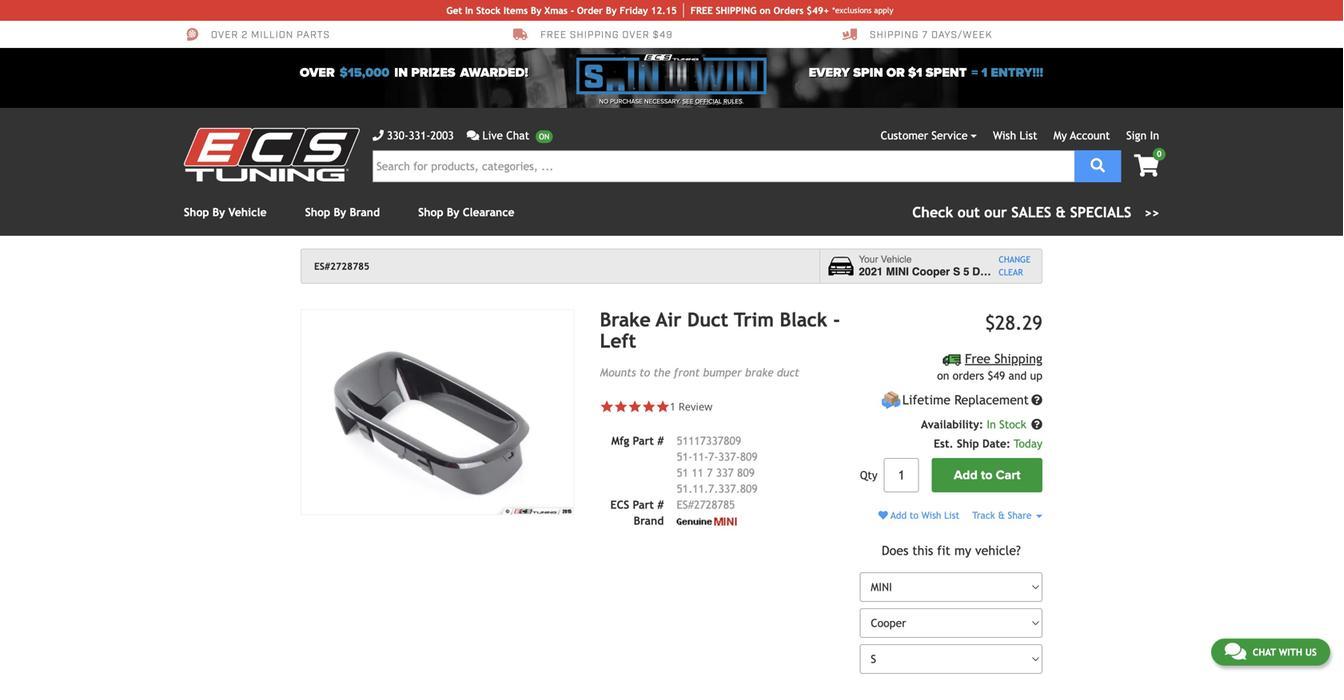Task type: describe. For each thing, give the bounding box(es) containing it.
date:
[[983, 438, 1011, 450]]

duct
[[777, 366, 800, 379]]

parts
[[297, 29, 330, 41]]

over for over 2 million parts
[[211, 29, 239, 41]]

spent
[[926, 65, 967, 81]]

- inside 'brake air duct trim black - left'
[[833, 309, 841, 331]]

mounts to the front bumper brake duct
[[600, 366, 800, 379]]

live chat link
[[467, 127, 553, 144]]

=
[[972, 65, 978, 81]]

over $15,000 in prizes
[[300, 65, 456, 81]]

shop for shop by brand
[[305, 206, 330, 219]]

in for sign
[[1150, 129, 1160, 142]]

share
[[1008, 510, 1032, 521]]

prizes
[[411, 65, 456, 81]]

up
[[1030, 370, 1043, 382]]

$49 inside free shipping over $49 link
[[653, 29, 673, 41]]

1 review
[[670, 399, 713, 414]]

my
[[955, 543, 972, 558]]

brake
[[600, 309, 651, 331]]

change
[[999, 255, 1031, 265]]

shipping
[[570, 29, 619, 41]]

2728785
[[694, 498, 735, 511]]

comments image
[[1225, 641, 1247, 660]]

every spin or $1 spent = 1 entry!!!
[[809, 65, 1044, 81]]

mfg part #
[[611, 435, 664, 447]]

sales & specials
[[1012, 204, 1132, 221]]

chat inside "link"
[[506, 129, 530, 142]]

the
[[654, 366, 671, 379]]

entry!!!
[[991, 65, 1044, 81]]

chat with us link
[[1212, 638, 1331, 665]]

qty
[[860, 469, 878, 482]]

shop by vehicle
[[184, 206, 267, 219]]

add for add to cart
[[954, 468, 978, 483]]

$1
[[908, 65, 923, 81]]

to for the
[[640, 366, 650, 379]]

est.
[[934, 438, 954, 450]]

# inside the 51117337809 51-11-7-337-809 51 11 7 337 809 51.11.7.337.809 ecs part #
[[658, 498, 664, 511]]

809
[[740, 451, 758, 463]]

0 vertical spatial list
[[1020, 129, 1038, 142]]

ship
[[716, 5, 736, 16]]

friday
[[620, 5, 648, 16]]

customer service
[[881, 129, 968, 142]]

ecs tuning image
[[184, 128, 360, 182]]

free for shipping
[[541, 29, 567, 41]]

availability:
[[921, 418, 984, 431]]

shop by brand link
[[305, 206, 380, 219]]

& for track
[[998, 510, 1005, 521]]

vehicle?
[[976, 543, 1021, 558]]

clearance
[[463, 206, 515, 219]]

1 star image from the left
[[614, 400, 628, 414]]

by for shop by brand
[[334, 206, 346, 219]]

by for shop by clearance
[[447, 206, 460, 219]]

brake air duct trim black - left
[[600, 309, 841, 352]]

by left "xmas"
[[531, 5, 542, 16]]

51.11.7.337.809
[[677, 482, 758, 495]]

3 star image from the left
[[656, 400, 670, 414]]

part inside the 51117337809 51-11-7-337-809 51 11 7 337 809 51.11.7.337.809 ecs part #
[[633, 498, 654, 511]]

51 11 7 337 809
[[677, 466, 755, 479]]

es#2728785 - 51117337809 - brake air duct trim black - left  - mounts to the front bumper brake duct - genuine mini - mini image
[[301, 310, 575, 515]]

330-331-2003
[[387, 129, 454, 142]]

add to cart
[[954, 468, 1021, 483]]

Search text field
[[373, 150, 1075, 182]]

service
[[932, 129, 968, 142]]

330-
[[387, 129, 409, 142]]

shopping cart image
[[1134, 154, 1160, 177]]

availability: in stock
[[921, 418, 1030, 431]]

brand for shop by brand
[[350, 206, 380, 219]]

necessary.
[[645, 98, 681, 106]]

clear
[[999, 268, 1023, 278]]

es# 2728785 brand
[[634, 498, 735, 527]]

0 horizontal spatial 1
[[670, 399, 676, 414]]

28.29
[[996, 312, 1043, 334]]

330-331-2003 link
[[373, 127, 454, 144]]

live chat
[[483, 129, 530, 142]]

7
[[922, 29, 929, 41]]

genuine mini image
[[677, 518, 737, 526]]

$49+
[[807, 5, 829, 16]]

xmas
[[545, 5, 568, 16]]

wish list
[[993, 129, 1038, 142]]

$15,000
[[340, 65, 390, 81]]

spin
[[854, 65, 883, 81]]

stock for get
[[476, 5, 501, 16]]

ship
[[957, 438, 979, 450]]

1 review link
[[670, 399, 713, 414]]

get in stock items by xmas - order by friday 12.15
[[447, 5, 677, 16]]

0 horizontal spatial on
[[760, 5, 771, 16]]

shop by brand
[[305, 206, 380, 219]]

by for shop by vehicle
[[213, 206, 225, 219]]

duct
[[688, 309, 729, 331]]

to for wish
[[910, 510, 919, 521]]

does
[[882, 543, 909, 558]]

stock for availability:
[[1000, 418, 1027, 431]]

fit
[[937, 543, 951, 558]]

over for over $15,000 in prizes
[[300, 65, 335, 81]]

by right order
[[606, 5, 617, 16]]

this
[[913, 543, 934, 558]]

no purchase necessary. see official rules .
[[599, 98, 744, 106]]

add for add to wish list
[[891, 510, 907, 521]]

es#
[[677, 498, 694, 511]]

free shipping on orders $49 and up
[[937, 351, 1043, 382]]

sales & specials link
[[913, 202, 1160, 223]]

mini
[[886, 266, 909, 278]]

with
[[1279, 646, 1303, 657]]

trim
[[734, 309, 774, 331]]

change clear
[[999, 255, 1031, 278]]



Task type: locate. For each thing, give the bounding box(es) containing it.
0 vertical spatial in
[[465, 5, 474, 16]]

vehicle down ecs tuning image
[[229, 206, 267, 219]]

vehicle up mini
[[881, 254, 912, 265]]

0 horizontal spatial add
[[891, 510, 907, 521]]

1 horizontal spatial to
[[910, 510, 919, 521]]

see official rules link
[[683, 97, 743, 106]]

black
[[780, 309, 828, 331]]

chat
[[506, 129, 530, 142], [1253, 646, 1276, 657]]

free shipping image
[[943, 355, 962, 366]]

in for availability:
[[987, 418, 996, 431]]

0 horizontal spatial brand
[[350, 206, 380, 219]]

1 vertical spatial &
[[998, 510, 1005, 521]]

1 horizontal spatial &
[[1056, 204, 1066, 221]]

1 horizontal spatial wish
[[993, 129, 1017, 142]]

1 horizontal spatial list
[[1020, 129, 1038, 142]]

in
[[465, 5, 474, 16], [1150, 129, 1160, 142], [987, 418, 996, 431]]

0 horizontal spatial list
[[945, 510, 960, 521]]

front
[[674, 366, 700, 379]]

0 vertical spatial vehicle
[[229, 206, 267, 219]]

1 vertical spatial brand
[[634, 514, 664, 527]]

shop by clearance
[[418, 206, 515, 219]]

331-
[[409, 129, 431, 142]]

0 horizontal spatial free
[[541, 29, 567, 41]]

1 horizontal spatial brand
[[634, 514, 664, 527]]

0 horizontal spatial -
[[571, 5, 574, 16]]

2 vertical spatial to
[[910, 510, 919, 521]]

shipping inside free shipping on orders $49 and up
[[995, 351, 1043, 366]]

over left 2
[[211, 29, 239, 41]]

1 horizontal spatial 1
[[982, 65, 988, 81]]

1 vertical spatial chat
[[1253, 646, 1276, 657]]

comments image
[[467, 130, 479, 141]]

2 star image from the left
[[642, 400, 656, 414]]

stock left question circle icon
[[1000, 418, 1027, 431]]

1 horizontal spatial shipping
[[995, 351, 1043, 366]]

wish list link
[[993, 129, 1038, 142]]

0 vertical spatial -
[[571, 5, 574, 16]]

add
[[954, 468, 978, 483], [891, 510, 907, 521]]

shop by clearance link
[[418, 206, 515, 219]]

2 star image from the left
[[628, 400, 642, 414]]

0 link
[[1122, 148, 1166, 178]]

0 vertical spatial on
[[760, 5, 771, 16]]

customer
[[881, 129, 929, 142]]

your vehicle 2021 mini cooper s 5 door b46c
[[859, 254, 1029, 278]]

heart image
[[879, 511, 888, 520]]

sign in link
[[1127, 129, 1160, 142]]

free ship ping on orders $49+ *exclusions apply
[[691, 5, 894, 16]]

1 vertical spatial part
[[633, 498, 654, 511]]

this product is lifetime replacement eligible image
[[881, 390, 901, 410]]

2 horizontal spatial shop
[[418, 206, 444, 219]]

1 vertical spatial over
[[300, 65, 335, 81]]

on inside free shipping on orders $49 and up
[[937, 370, 950, 382]]

& for sales
[[1056, 204, 1066, 221]]

0 horizontal spatial $49
[[653, 29, 673, 41]]

stock
[[476, 5, 501, 16], [1000, 418, 1027, 431]]

2 part from the top
[[633, 498, 654, 511]]

see
[[683, 98, 694, 106]]

to right heart image
[[910, 510, 919, 521]]

0 horizontal spatial vehicle
[[229, 206, 267, 219]]

1
[[982, 65, 988, 81], [670, 399, 676, 414]]

0 horizontal spatial stock
[[476, 5, 501, 16]]

shipping up and on the bottom of the page
[[995, 351, 1043, 366]]

free inside free shipping on orders $49 and up
[[965, 351, 991, 366]]

brand for es# 2728785 brand
[[634, 514, 664, 527]]

orders
[[774, 5, 804, 16]]

0 horizontal spatial &
[[998, 510, 1005, 521]]

1 vertical spatial stock
[[1000, 418, 1027, 431]]

in
[[394, 65, 408, 81]]

1 horizontal spatial add
[[954, 468, 978, 483]]

1 # from the top
[[658, 435, 664, 447]]

0 horizontal spatial shipping
[[870, 29, 919, 41]]

1 horizontal spatial on
[[937, 370, 950, 382]]

question circle image
[[1032, 419, 1043, 430]]

bumper
[[703, 366, 742, 379]]

to
[[640, 366, 650, 379], [981, 468, 993, 483], [910, 510, 919, 521]]

51117337809
[[677, 435, 741, 447]]

brand inside es# 2728785 brand
[[634, 514, 664, 527]]

1 vertical spatial vehicle
[[881, 254, 912, 265]]

0 vertical spatial shipping
[[870, 29, 919, 41]]

live
[[483, 129, 503, 142]]

b46c
[[1001, 266, 1029, 278]]

1 vertical spatial 1
[[670, 399, 676, 414]]

0 vertical spatial brand
[[350, 206, 380, 219]]

2003
[[431, 129, 454, 142]]

1 horizontal spatial in
[[987, 418, 996, 431]]

2
[[242, 29, 248, 41]]

# left es#
[[658, 498, 664, 511]]

1 horizontal spatial -
[[833, 309, 841, 331]]

#
[[658, 435, 664, 447], [658, 498, 664, 511]]

star image up mfg part #
[[628, 400, 642, 414]]

1 vertical spatial free
[[965, 351, 991, 366]]

phone image
[[373, 130, 384, 141]]

free shipping over $49
[[541, 29, 673, 41]]

lifetime
[[903, 393, 951, 408]]

cart
[[996, 468, 1021, 483]]

None text field
[[884, 458, 919, 493]]

$49 inside free shipping on orders $49 and up
[[988, 370, 1006, 382]]

apply
[[874, 6, 894, 15]]

shop by vehicle link
[[184, 206, 267, 219]]

0 horizontal spatial chat
[[506, 129, 530, 142]]

0 vertical spatial &
[[1056, 204, 1066, 221]]

1 horizontal spatial shop
[[305, 206, 330, 219]]

over inside over 2 million parts link
[[211, 29, 239, 41]]

1 shop from the left
[[184, 206, 209, 219]]

& right sales
[[1056, 204, 1066, 221]]

0 horizontal spatial wish
[[922, 510, 942, 521]]

shop for shop by vehicle
[[184, 206, 209, 219]]

sales
[[1012, 204, 1052, 221]]

0 vertical spatial stock
[[476, 5, 501, 16]]

orders
[[953, 370, 985, 382]]

1 vertical spatial $49
[[988, 370, 1006, 382]]

shop
[[184, 206, 209, 219], [305, 206, 330, 219], [418, 206, 444, 219]]

by left clearance
[[447, 206, 460, 219]]

1 right = on the right top
[[982, 65, 988, 81]]

0 horizontal spatial in
[[465, 5, 474, 16]]

1 horizontal spatial free
[[965, 351, 991, 366]]

over down parts
[[300, 65, 335, 81]]

chat left with
[[1253, 646, 1276, 657]]

free down "xmas"
[[541, 29, 567, 41]]

es#2728785
[[314, 261, 370, 272]]

on down free shipping icon
[[937, 370, 950, 382]]

1 part from the top
[[633, 435, 654, 447]]

# right mfg
[[658, 435, 664, 447]]

- right "xmas"
[[571, 5, 574, 16]]

free up orders
[[965, 351, 991, 366]]

0 vertical spatial $49
[[653, 29, 673, 41]]

air
[[656, 309, 682, 331]]

by down ecs tuning image
[[213, 206, 225, 219]]

5
[[964, 266, 970, 278]]

1 vertical spatial list
[[945, 510, 960, 521]]

star image
[[600, 400, 614, 414], [642, 400, 656, 414], [656, 400, 670, 414]]

2 # from the top
[[658, 498, 664, 511]]

1 star image from the left
[[600, 400, 614, 414]]

customer service button
[[881, 127, 977, 144]]

vehicle
[[229, 206, 267, 219], [881, 254, 912, 265]]

0 vertical spatial chat
[[506, 129, 530, 142]]

chat with us
[[1253, 646, 1317, 657]]

official
[[695, 98, 722, 106]]

1 horizontal spatial stock
[[1000, 418, 1027, 431]]

0 vertical spatial free
[[541, 29, 567, 41]]

my
[[1054, 129, 1067, 142]]

wish up "this"
[[922, 510, 942, 521]]

star image up mfg
[[614, 400, 628, 414]]

0 vertical spatial #
[[658, 435, 664, 447]]

star image down mounts
[[600, 400, 614, 414]]

brand up es#2728785
[[350, 206, 380, 219]]

add to wish list link
[[879, 510, 960, 521]]

in for get
[[465, 5, 474, 16]]

mfg
[[611, 435, 630, 447]]

0
[[1157, 149, 1162, 158]]

star image up mfg part #
[[642, 400, 656, 414]]

change link
[[999, 253, 1031, 266]]

1 horizontal spatial chat
[[1253, 646, 1276, 657]]

0 vertical spatial to
[[640, 366, 650, 379]]

in right sign
[[1150, 129, 1160, 142]]

part right ecs
[[633, 498, 654, 511]]

1 horizontal spatial over
[[300, 65, 335, 81]]

question circle image
[[1032, 395, 1043, 406]]

star image left review
[[656, 400, 670, 414]]

in right get
[[465, 5, 474, 16]]

million
[[251, 29, 294, 41]]

to for cart
[[981, 468, 993, 483]]

chat right live
[[506, 129, 530, 142]]

get
[[447, 5, 462, 16]]

0 vertical spatial over
[[211, 29, 239, 41]]

order
[[577, 5, 603, 16]]

2 horizontal spatial in
[[1150, 129, 1160, 142]]

& inside sales & specials link
[[1056, 204, 1066, 221]]

or
[[887, 65, 905, 81]]

2 vertical spatial in
[[987, 418, 996, 431]]

part right mfg
[[633, 435, 654, 447]]

0 vertical spatial wish
[[993, 129, 1017, 142]]

&
[[1056, 204, 1066, 221], [998, 510, 1005, 521]]

$49 left and on the bottom of the page
[[988, 370, 1006, 382]]

1 vertical spatial to
[[981, 468, 993, 483]]

add right heart image
[[891, 510, 907, 521]]

shop for shop by clearance
[[418, 206, 444, 219]]

shipping down apply
[[870, 29, 919, 41]]

left
[[600, 330, 636, 352]]

items
[[504, 5, 528, 16]]

ecs tuning 'spin to win' contest logo image
[[577, 54, 767, 94]]

0 horizontal spatial to
[[640, 366, 650, 379]]

free
[[691, 5, 713, 16]]

part
[[633, 435, 654, 447], [633, 498, 654, 511]]

days/week
[[932, 29, 993, 41]]

free for shipping
[[965, 351, 991, 366]]

lifetime replacement
[[903, 393, 1029, 408]]

0 horizontal spatial over
[[211, 29, 239, 41]]

& right 'track'
[[998, 510, 1005, 521]]

shipping 7 days/week link
[[843, 27, 993, 42]]

over
[[211, 29, 239, 41], [300, 65, 335, 81]]

brand left genuine mini image
[[634, 514, 664, 527]]

1 horizontal spatial vehicle
[[881, 254, 912, 265]]

free inside free shipping over $49 link
[[541, 29, 567, 41]]

1 vertical spatial -
[[833, 309, 841, 331]]

$49 down 12.15
[[653, 29, 673, 41]]

1 vertical spatial #
[[658, 498, 664, 511]]

by up es#2728785
[[334, 206, 346, 219]]

every
[[809, 65, 850, 81]]

1 vertical spatial add
[[891, 510, 907, 521]]

does this fit my vehicle?
[[882, 543, 1021, 558]]

track & share
[[973, 510, 1035, 521]]

account
[[1070, 129, 1111, 142]]

2 shop from the left
[[305, 206, 330, 219]]

1 vertical spatial in
[[1150, 129, 1160, 142]]

wish right service
[[993, 129, 1017, 142]]

door
[[973, 266, 998, 278]]

list left 'track'
[[945, 510, 960, 521]]

vehicle inside the "your vehicle 2021 mini cooper s 5 door b46c"
[[881, 254, 912, 265]]

to inside button
[[981, 468, 993, 483]]

2 horizontal spatial to
[[981, 468, 993, 483]]

search image
[[1091, 158, 1105, 173]]

add to cart button
[[932, 458, 1043, 493]]

to left cart
[[981, 468, 993, 483]]

over 2 million parts
[[211, 29, 330, 41]]

star image
[[614, 400, 628, 414], [628, 400, 642, 414]]

3 shop from the left
[[418, 206, 444, 219]]

add down ship
[[954, 468, 978, 483]]

replacement
[[955, 393, 1029, 408]]

add inside button
[[954, 468, 978, 483]]

no
[[599, 98, 609, 106]]

list left my
[[1020, 129, 1038, 142]]

1 horizontal spatial $49
[[988, 370, 1006, 382]]

1 left review
[[670, 399, 676, 414]]

2021
[[859, 266, 883, 278]]

0 vertical spatial part
[[633, 435, 654, 447]]

0 horizontal spatial shop
[[184, 206, 209, 219]]

*exclusions
[[833, 6, 872, 15]]

1 vertical spatial shipping
[[995, 351, 1043, 366]]

- right black
[[833, 309, 841, 331]]

to left the
[[640, 366, 650, 379]]

over
[[623, 29, 650, 41]]

ecs
[[611, 498, 630, 511]]

0 vertical spatial add
[[954, 468, 978, 483]]

on right ping
[[760, 5, 771, 16]]

in up est. ship date: today
[[987, 418, 996, 431]]

1 vertical spatial wish
[[922, 510, 942, 521]]

51-
[[677, 451, 693, 463]]

1 vertical spatial on
[[937, 370, 950, 382]]

track
[[973, 510, 996, 521]]

your
[[859, 254, 878, 265]]

0 vertical spatial 1
[[982, 65, 988, 81]]

us
[[1306, 646, 1317, 657]]

over 2 million parts link
[[184, 27, 330, 42]]

stock left the items
[[476, 5, 501, 16]]



Task type: vqa. For each thing, say whether or not it's contained in the screenshot.
Wish
yes



